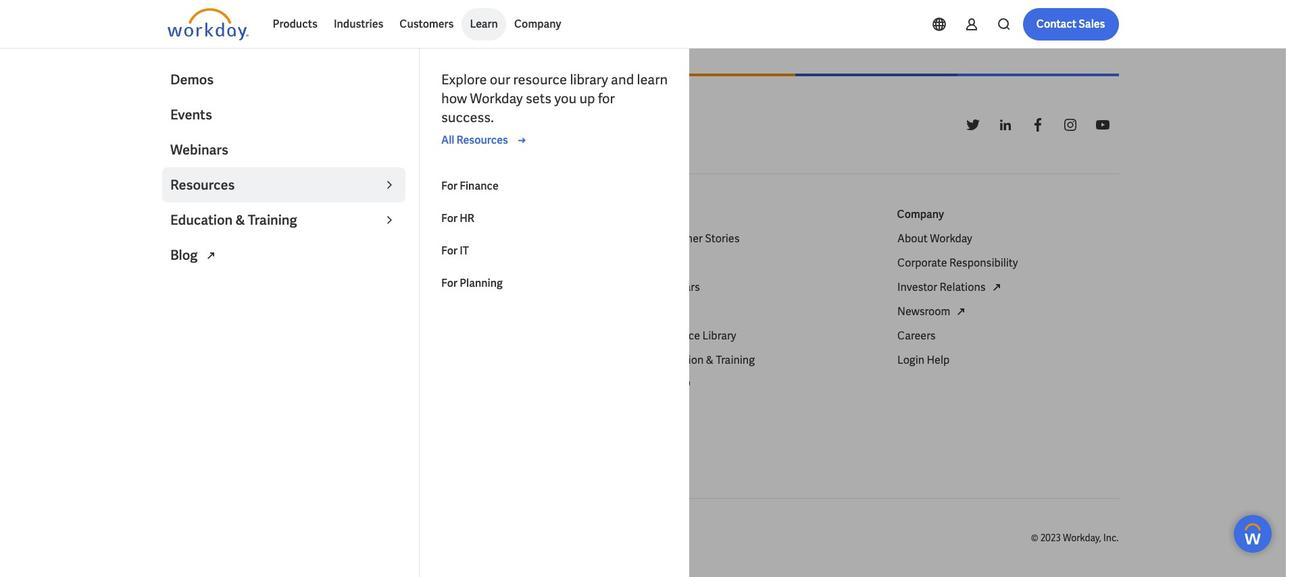 Task type: vqa. For each thing, say whether or not it's contained in the screenshot.
bottom Workforce
no



Task type: locate. For each thing, give the bounding box(es) containing it.
0 vertical spatial webinars
[[170, 141, 228, 159]]

inc.
[[1104, 533, 1119, 545]]

newsroom
[[897, 305, 950, 319]]

financial services link
[[411, 231, 499, 247]]

0 vertical spatial education & training
[[170, 212, 297, 229]]

go to the homepage image down demos
[[167, 109, 248, 141]]

public
[[411, 329, 441, 343]]

opens in a new tab image inside "list"
[[678, 377, 695, 393]]

1 horizontal spatial workday
[[930, 232, 972, 246]]

products up demos link
[[273, 17, 318, 31]]

1 vertical spatial education
[[446, 281, 495, 295]]

0 horizontal spatial resources
[[170, 176, 235, 194]]

& left 'business'
[[473, 305, 481, 319]]

0 horizontal spatial list
[[411, 231, 632, 418]]

explore our resource library and learn how workday sets you up for success.
[[441, 71, 668, 126]]

opens in a new tab image for newsroom
[[953, 304, 969, 320]]

login help
[[897, 354, 950, 368]]

0 vertical spatial training
[[248, 212, 297, 229]]

education up blog
[[170, 212, 233, 229]]

1 horizontal spatial opens in a new tab image
[[678, 377, 695, 393]]

training up blog link
[[248, 212, 297, 229]]

contact sales link
[[1023, 8, 1119, 41]]

workday inside about workday link
[[930, 232, 972, 246]]

for for for finance link
[[441, 179, 458, 193]]

1 vertical spatial webinars link
[[654, 280, 700, 296]]

0 vertical spatial hr
[[460, 212, 475, 226]]

1 horizontal spatial products
[[273, 17, 318, 31]]

2 vertical spatial &
[[706, 354, 714, 368]]

1 vertical spatial resources
[[170, 176, 235, 194]]

opens in a new tab image right blog
[[203, 248, 219, 265]]

industries
[[334, 17, 384, 31], [411, 208, 460, 222], [459, 402, 509, 416]]

0 vertical spatial services
[[457, 232, 499, 246]]

1 vertical spatial training
[[716, 354, 755, 368]]

education & training link
[[654, 353, 755, 369]]

0 vertical spatial company
[[514, 17, 561, 31]]

resource
[[654, 329, 700, 343]]

1 vertical spatial opens in a new tab image
[[953, 304, 969, 320]]

education down the resource
[[654, 354, 704, 368]]

1 horizontal spatial &
[[473, 305, 481, 319]]

opens in a new tab image
[[203, 248, 219, 265], [678, 377, 695, 393]]

0 vertical spatial workday
[[470, 90, 523, 107]]

services down for planning link
[[530, 305, 571, 319]]

opens in a new tab image down responsibility
[[988, 280, 1005, 296]]

1 horizontal spatial hr
[[460, 212, 475, 226]]

your
[[408, 533, 427, 545]]

& up blog link
[[235, 212, 245, 229]]

industries right more
[[459, 402, 509, 416]]

& for professional & business services link
[[473, 305, 481, 319]]

education & training up blog
[[170, 212, 297, 229]]

1 horizontal spatial company
[[897, 208, 944, 222]]

0 horizontal spatial opens in a new tab image
[[953, 304, 969, 320]]

workday up corporate responsibility
[[930, 232, 972, 246]]

education
[[170, 212, 233, 229], [446, 281, 495, 295], [654, 354, 704, 368]]

0 vertical spatial opens in a new tab image
[[988, 280, 1005, 296]]

demos link
[[162, 62, 406, 97]]

2 horizontal spatial &
[[706, 354, 714, 368]]

customers
[[400, 17, 454, 31]]

company button
[[506, 8, 570, 41]]

webinars down events
[[170, 141, 228, 159]]

for
[[441, 179, 458, 193], [441, 212, 458, 226], [441, 244, 458, 258], [167, 256, 183, 270], [441, 276, 458, 291]]

1 vertical spatial opens in a new tab image
[[678, 377, 695, 393]]

list containing about workday
[[897, 231, 1119, 369]]

0 horizontal spatial for hr
[[167, 256, 200, 270]]

for hr inside list
[[167, 256, 200, 270]]

0 vertical spatial for hr
[[441, 212, 475, 226]]

technology
[[411, 378, 467, 392]]

for planning link
[[433, 268, 677, 300]]

opens in a new tab image down relations
[[953, 304, 969, 320]]

education inside the 'education & training' dropdown button
[[170, 212, 233, 229]]

demos
[[170, 71, 214, 89]]

corporate
[[897, 256, 947, 270]]

1 horizontal spatial list
[[654, 231, 876, 393]]

all resources link
[[441, 132, 530, 149]]

2 list from the left
[[654, 231, 876, 393]]

1 vertical spatial webinars
[[654, 281, 700, 295]]

1 vertical spatial education & training
[[654, 354, 755, 368]]

investor
[[897, 281, 937, 295]]

1 horizontal spatial for hr
[[441, 212, 475, 226]]

1 vertical spatial for hr link
[[167, 256, 200, 272]]

company
[[514, 17, 561, 31], [897, 208, 944, 222]]

education & training inside "list"
[[654, 354, 755, 368]]

training inside "list"
[[716, 354, 755, 368]]

1 vertical spatial company
[[897, 208, 944, 222]]

0 vertical spatial opens in a new tab image
[[203, 248, 219, 265]]

technology link
[[411, 377, 467, 393]]

webinars up the resource
[[654, 281, 700, 295]]

financial
[[411, 232, 455, 246]]

for hr for for hr link in the list
[[167, 256, 200, 270]]

training for education & training link at right
[[716, 354, 755, 368]]

professional & business services link
[[411, 304, 571, 320]]

1 horizontal spatial webinars link
[[654, 280, 700, 296]]

products
[[273, 17, 318, 31], [167, 208, 212, 222]]

for it link
[[433, 235, 677, 268]]

2 horizontal spatial list
[[897, 231, 1119, 369]]

see more industries
[[411, 402, 509, 416]]

industries inside dropdown button
[[334, 17, 384, 31]]

for hr link inside list
[[167, 256, 200, 272]]

go to instagram image
[[1062, 117, 1079, 133]]

0 horizontal spatial products
[[167, 208, 212, 222]]

workday
[[470, 90, 523, 107], [930, 232, 972, 246]]

public sector
[[411, 329, 475, 343]]

company up about
[[897, 208, 944, 222]]

0 vertical spatial products
[[273, 17, 318, 31]]

your privacy choices
[[408, 533, 497, 545]]

1 vertical spatial go to the homepage image
[[167, 109, 248, 141]]

0 vertical spatial for hr link
[[433, 203, 677, 235]]

customer
[[654, 232, 703, 246]]

webinars link
[[162, 132, 406, 168], [654, 280, 700, 296]]

for hr
[[441, 212, 475, 226], [167, 256, 200, 270]]

1 vertical spatial for hr
[[167, 256, 200, 270]]

1 horizontal spatial services
[[530, 305, 571, 319]]

for inside list
[[167, 256, 183, 270]]

2 horizontal spatial education
[[654, 354, 704, 368]]

sets
[[526, 90, 552, 107]]

0 horizontal spatial services
[[457, 232, 499, 246]]

2023
[[1041, 533, 1061, 545]]

0 horizontal spatial company
[[514, 17, 561, 31]]

education & training down the resource library 'link'
[[654, 354, 755, 368]]

blog link
[[162, 238, 406, 273]]

education up the professional & business services
[[446, 281, 495, 295]]

services up planning on the left
[[457, 232, 499, 246]]

0 vertical spatial go to the homepage image
[[167, 8, 248, 41]]

sector
[[443, 329, 475, 343]]

products up blog
[[167, 208, 212, 222]]

it
[[460, 244, 469, 258]]

stories
[[705, 232, 740, 246]]

list containing financial services
[[411, 231, 632, 418]]

training inside dropdown button
[[248, 212, 297, 229]]

education & training inside dropdown button
[[170, 212, 297, 229]]

hr
[[460, 212, 475, 226], [186, 256, 200, 270]]

library
[[570, 71, 608, 89]]

3 list from the left
[[897, 231, 1119, 369]]

& inside professional & business services link
[[473, 305, 481, 319]]

workday down our
[[470, 90, 523, 107]]

0 vertical spatial &
[[235, 212, 245, 229]]

0 horizontal spatial webinars
[[170, 141, 228, 159]]

education & training for education & training link at right
[[654, 354, 755, 368]]

services
[[457, 232, 499, 246], [530, 305, 571, 319]]

list containing customer stories
[[654, 231, 876, 393]]

investor relations link
[[897, 280, 1005, 296]]

1 horizontal spatial for hr link
[[433, 203, 677, 235]]

industries up financial
[[411, 208, 460, 222]]

education inside education & training link
[[654, 354, 704, 368]]

careers link
[[897, 329, 936, 345]]

&
[[235, 212, 245, 229], [473, 305, 481, 319], [706, 354, 714, 368]]

for hr link
[[433, 203, 677, 235], [167, 256, 200, 272]]

webinars inside "list"
[[654, 281, 700, 295]]

0 horizontal spatial workday
[[470, 90, 523, 107]]

company right learn
[[514, 17, 561, 31]]

hr for top for hr link
[[460, 212, 475, 226]]

go to the homepage image
[[167, 8, 248, 41], [167, 109, 248, 141]]

company inside dropdown button
[[514, 17, 561, 31]]

training
[[248, 212, 297, 229], [716, 354, 755, 368]]

0 vertical spatial webinars link
[[162, 132, 406, 168]]

©
[[1031, 533, 1039, 545]]

blog
[[170, 247, 200, 264]]

0 horizontal spatial training
[[248, 212, 297, 229]]

2 go to the homepage image from the top
[[167, 109, 248, 141]]

training down library
[[716, 354, 755, 368]]

see
[[411, 402, 429, 416]]

training for the 'education & training' dropdown button on the top left of page
[[248, 212, 297, 229]]

webinars for demos
[[170, 141, 228, 159]]

2 vertical spatial industries
[[459, 402, 509, 416]]

for hr list
[[167, 231, 389, 466]]

list item
[[167, 231, 389, 256], [654, 256, 876, 280], [654, 304, 876, 329]]

0 vertical spatial industries
[[334, 17, 384, 31]]

for for the for it link
[[441, 244, 458, 258]]

list for company
[[897, 231, 1119, 369]]

1 horizontal spatial education
[[446, 281, 495, 295]]

list
[[411, 231, 632, 418], [654, 231, 876, 393], [897, 231, 1119, 369]]

opens in a new tab image down education & training link at right
[[678, 377, 695, 393]]

2 vertical spatial education
[[654, 354, 704, 368]]

all
[[441, 133, 455, 147]]

higher education
[[411, 281, 495, 295]]

business
[[483, 305, 527, 319]]

webinars
[[170, 141, 228, 159], [654, 281, 700, 295]]

1 list from the left
[[411, 231, 632, 418]]

0 horizontal spatial education
[[170, 212, 233, 229]]

events
[[170, 106, 212, 124]]

0 horizontal spatial hr
[[186, 256, 200, 270]]

0 vertical spatial education
[[170, 212, 233, 229]]

& inside the 'education & training' dropdown button
[[235, 212, 245, 229]]

education & training button
[[162, 203, 406, 238]]

1 horizontal spatial training
[[716, 354, 755, 368]]

1 vertical spatial hr
[[186, 256, 200, 270]]

webinars link for customer stories
[[654, 280, 700, 296]]

1 vertical spatial workday
[[930, 232, 972, 246]]

& down library
[[706, 354, 714, 368]]

education for the 'education & training' dropdown button on the top left of page
[[170, 212, 233, 229]]

opens in a new tab image
[[988, 280, 1005, 296], [953, 304, 969, 320]]

0 horizontal spatial webinars link
[[162, 132, 406, 168]]

go to youtube image
[[1095, 117, 1111, 133]]

education for education & training link at right
[[654, 354, 704, 368]]

for it
[[441, 244, 469, 258]]

industries right products dropdown button
[[334, 17, 384, 31]]

list item up library
[[654, 304, 876, 329]]

1 horizontal spatial education & training
[[654, 354, 755, 368]]

1 vertical spatial products
[[167, 208, 212, 222]]

0 horizontal spatial &
[[235, 212, 245, 229]]

1 horizontal spatial opens in a new tab image
[[988, 280, 1005, 296]]

1 horizontal spatial webinars
[[654, 281, 700, 295]]

0 horizontal spatial education & training
[[170, 212, 297, 229]]

0 horizontal spatial opens in a new tab image
[[203, 248, 219, 265]]

industries inside "list"
[[459, 402, 509, 416]]

1 vertical spatial &
[[473, 305, 481, 319]]

1 horizontal spatial resources
[[457, 133, 508, 147]]

resources button
[[162, 168, 406, 203]]

education & training
[[170, 212, 297, 229], [654, 354, 755, 368]]

products inside dropdown button
[[273, 17, 318, 31]]

0 horizontal spatial for hr link
[[167, 256, 200, 272]]

go to the homepage image up demos
[[167, 8, 248, 41]]

hr inside for hr list
[[186, 256, 200, 270]]

& inside education & training link
[[706, 354, 714, 368]]



Task type: describe. For each thing, give the bounding box(es) containing it.
relations
[[940, 281, 986, 295]]

for for top for hr link
[[441, 212, 458, 226]]

learn button
[[462, 8, 506, 41]]

& for the 'education & training' dropdown button on the top left of page
[[235, 212, 245, 229]]

up
[[580, 90, 595, 107]]

1 vertical spatial industries
[[411, 208, 460, 222]]

see more industries link
[[411, 402, 509, 418]]

contact
[[1037, 17, 1077, 31]]

higher
[[411, 281, 443, 295]]

customers button
[[392, 8, 462, 41]]

1 go to the homepage image from the top
[[167, 8, 248, 41]]

corporate responsibility
[[897, 256, 1018, 270]]

finance
[[460, 179, 499, 193]]

industries button
[[326, 8, 392, 41]]

go to twitter image
[[965, 117, 981, 133]]

for
[[598, 90, 615, 107]]

hr for for hr link in the list
[[186, 256, 200, 270]]

for finance link
[[433, 170, 677, 203]]

opens in a new tab image inside blog link
[[203, 248, 219, 265]]

public sector link
[[411, 329, 475, 345]]

go to facebook image
[[1030, 117, 1046, 133]]

customer stories link
[[654, 231, 740, 247]]

investor relations
[[897, 281, 986, 295]]

education inside higher education link
[[446, 281, 495, 295]]

resource library
[[654, 329, 736, 343]]

professional
[[411, 305, 471, 319]]

webinars link for demos
[[162, 132, 406, 168]]

0 vertical spatial resources
[[457, 133, 508, 147]]

careers
[[897, 329, 936, 343]]

corporate responsibility link
[[897, 256, 1018, 272]]

newsroom link
[[897, 304, 969, 320]]

resource
[[513, 71, 567, 89]]

how
[[441, 90, 467, 107]]

all resources
[[441, 133, 508, 147]]

retail link
[[411, 353, 439, 369]]

planning
[[460, 276, 503, 291]]

list for industries
[[411, 231, 632, 418]]

contact sales
[[1037, 17, 1106, 31]]

our
[[490, 71, 511, 89]]

resource library link
[[654, 329, 736, 345]]

privacy
[[429, 533, 460, 545]]

list item down stories
[[654, 256, 876, 280]]

about
[[897, 232, 928, 246]]

your privacy choices link
[[386, 532, 497, 546]]

about workday link
[[897, 231, 972, 247]]

professional & business services
[[411, 305, 571, 319]]

you
[[555, 90, 577, 107]]

opens in a new tab image for investor relations
[[988, 280, 1005, 296]]

for for for hr link in the list
[[167, 256, 183, 270]]

for for for planning link
[[441, 276, 458, 291]]

for planning
[[441, 276, 503, 291]]

login
[[897, 354, 924, 368]]

learn
[[470, 17, 498, 31]]

learn
[[637, 71, 668, 89]]

webinars for customer stories
[[654, 281, 700, 295]]

library
[[702, 329, 736, 343]]

education & training for the 'education & training' dropdown button on the top left of page
[[170, 212, 297, 229]]

explore
[[441, 71, 487, 89]]

responsibility
[[949, 256, 1018, 270]]

workday,
[[1063, 533, 1102, 545]]

products button
[[265, 8, 326, 41]]

login help link
[[897, 353, 950, 369]]

for hr for top for hr link
[[441, 212, 475, 226]]

higher education link
[[411, 280, 495, 296]]

help
[[927, 354, 950, 368]]

for finance
[[441, 179, 499, 193]]

financial services
[[411, 232, 499, 246]]

customer stories
[[654, 232, 740, 246]]

& for education & training link at right
[[706, 354, 714, 368]]

sales
[[1079, 17, 1106, 31]]

resources inside dropdown button
[[170, 176, 235, 194]]

healthcare
[[411, 256, 465, 270]]

workday inside explore our resource library and learn how workday sets you up for success.
[[470, 90, 523, 107]]

1 vertical spatial services
[[530, 305, 571, 319]]

choices
[[462, 533, 497, 545]]

about workday
[[897, 232, 972, 246]]

success.
[[441, 109, 494, 126]]

and
[[611, 71, 634, 89]]

healthcare link
[[411, 256, 465, 272]]

go to linkedin image
[[997, 117, 1014, 133]]

list item down resources dropdown button
[[167, 231, 389, 256]]

retail
[[411, 354, 439, 368]]

© 2023 workday, inc.
[[1031, 533, 1119, 545]]

more
[[431, 402, 457, 416]]



